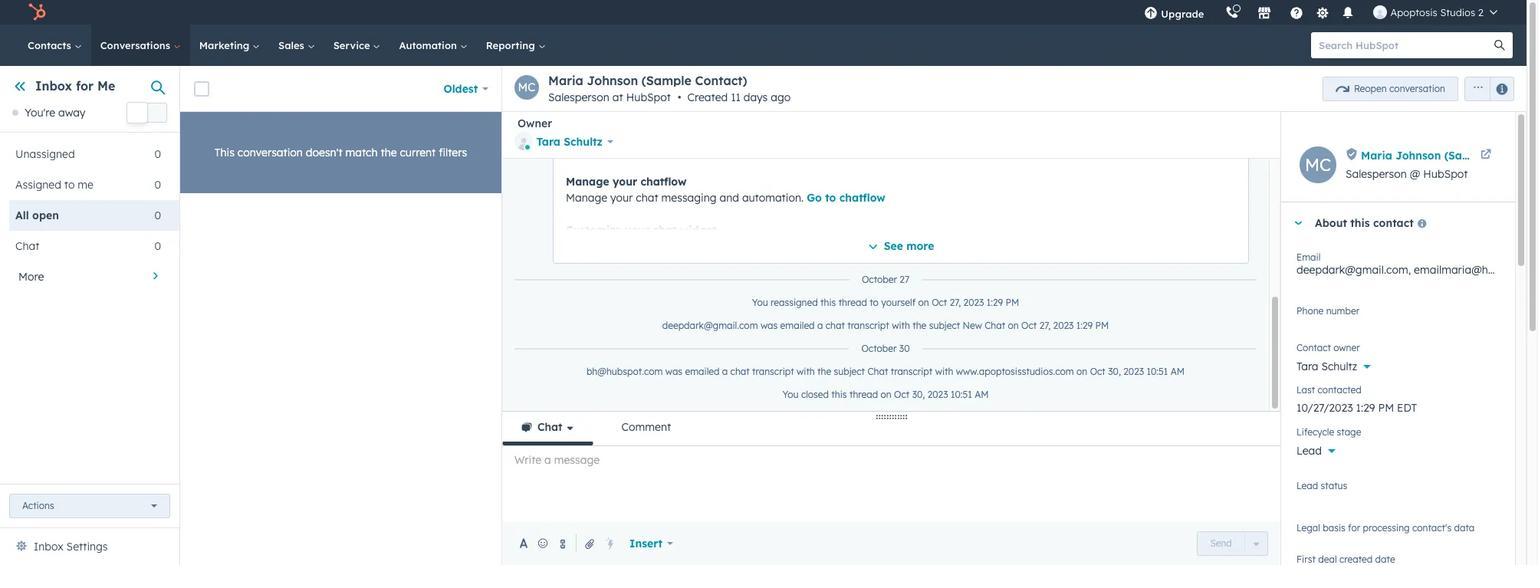 Task type: vqa. For each thing, say whether or not it's contained in the screenshot.
the installed.
yes



Task type: describe. For each thing, give the bounding box(es) containing it.
here.
[[832, 94, 856, 108]]

now
[[595, 94, 616, 108]]

2
[[1478, 6, 1484, 18]]

1 vertical spatial schultz
[[1322, 360, 1358, 373]]

maria johnson (sample contact) main content
[[180, 0, 1538, 565]]

yourself
[[881, 297, 916, 308]]

service link
[[324, 25, 390, 66]]

this for you closed this thread on oct 30, 2023 10:51 am
[[832, 389, 847, 400]]

automation.
[[742, 191, 804, 205]]

apoptosis studios 2
[[1391, 6, 1484, 18]]

lead for lead
[[1297, 444, 1322, 458]]

1 vertical spatial and
[[722, 288, 742, 301]]

1 horizontal spatial chatflow
[[840, 191, 886, 205]]

inbox for inbox for me
[[35, 78, 72, 94]]

0 horizontal spatial tara schultz
[[536, 135, 603, 149]]

settings image
[[1316, 7, 1330, 20]]

or learn more about
[[667, 336, 776, 350]]

maria for maria johnson (sample contact) salesperson at hubspot • created 11 days ago
[[548, 73, 583, 88]]

owner
[[1334, 342, 1360, 354]]

team
[[610, 288, 637, 301]]

october 30
[[862, 343, 910, 354]]

automation
[[399, 39, 460, 51]]

you're away image
[[12, 110, 18, 116]]

choose
[[859, 94, 897, 108]]

will
[[773, 94, 789, 108]]

1 horizontal spatial salesperson
[[1346, 167, 1407, 181]]

with for chat
[[797, 366, 815, 377]]

actions button
[[9, 494, 170, 518]]

1 horizontal spatial 1:29
[[1076, 320, 1093, 331]]

0 vertical spatial for
[[76, 78, 94, 94]]

0 for assigned to me
[[154, 178, 161, 192]]

filters
[[439, 146, 467, 160]]

your right customize
[[625, 223, 650, 237]]

1 horizontal spatial hubspot
[[1423, 167, 1468, 181]]

insert button
[[620, 528, 683, 559]]

unassigned
[[15, 147, 75, 161]]

conversations
[[100, 39, 173, 51]]

legal
[[1297, 522, 1320, 534]]

0 horizontal spatial 30,
[[912, 389, 925, 400]]

0 for chat
[[154, 240, 161, 253]]

basis
[[1323, 522, 1346, 534]]

installed.
[[865, 143, 910, 156]]

comment
[[622, 420, 671, 434]]

menu containing apoptosis studios 2
[[1134, 0, 1508, 25]]

help image
[[1290, 7, 1304, 21]]

salesperson @ hubspot
[[1346, 167, 1468, 181]]

on,
[[619, 94, 634, 108]]

lifecycle
[[1297, 426, 1334, 438]]

member
[[640, 288, 682, 301]]

salesperson inside maria johnson (sample contact) salesperson at hubspot • created 11 days ago
[[548, 90, 610, 104]]

to left me
[[64, 178, 75, 192]]

0 vertical spatial 27,
[[950, 297, 961, 308]]

1 horizontal spatial tara
[[1297, 360, 1319, 373]]

chat right test
[[626, 143, 649, 156]]

reporting link
[[477, 25, 555, 66]]

(sample for maria johnson (sample contact)
[[1444, 148, 1489, 162]]

0 horizontal spatial more
[[714, 336, 740, 350]]

deepdark@gmail.com
[[662, 320, 758, 331]]

service
[[333, 39, 373, 51]]

subject for chat
[[834, 366, 865, 377]]

maria johnson (sample contact) salesperson at hubspot • created 11 days ago
[[548, 73, 791, 104]]

assigned to me
[[15, 178, 94, 192]]

2 manage from the top
[[566, 191, 607, 205]]

maria for maria johnson (sample contact)
[[1361, 148, 1393, 162]]

next:
[[1008, 94, 1032, 108]]

reopen conversation button
[[1323, 76, 1459, 101]]

legal basis for processing contact's data
[[1297, 522, 1475, 534]]

see
[[884, 239, 903, 253]]

the right where
[[763, 143, 779, 156]]

to inside manage your chatflow manage your chat messaging and automation. go to chatflow
[[825, 191, 836, 205]]

help button
[[1284, 0, 1310, 25]]

you for you reassigned this thread to yourself on oct 27, 2023 1:29 pm
[[752, 297, 768, 308]]

your down test
[[613, 175, 637, 189]]

reopen
[[1354, 82, 1387, 94]]

johnson for maria johnson (sample contact)
[[1396, 148, 1441, 162]]

go
[[807, 191, 822, 205]]

notifications button
[[1335, 0, 1362, 25]]

marketplaces image
[[1258, 7, 1272, 21]]

0 horizontal spatial am
[[975, 389, 989, 400]]

more inside button
[[907, 239, 934, 253]]

contacted
[[1318, 384, 1362, 396]]

page
[[700, 143, 727, 156]]

closed
[[801, 389, 829, 400]]

website
[[731, 94, 770, 108]]

0 vertical spatial tara
[[536, 135, 560, 149]]

0 horizontal spatial 10:51
[[951, 389, 972, 400]]

contact owner
[[1297, 342, 1360, 354]]

emailmaria@hubspot.com
[[1414, 263, 1538, 277]]

manage team member access and availability.
[[566, 288, 805, 301]]

send button
[[1197, 531, 1245, 556]]

contact) for maria johnson (sample contact) salesperson at hubspot • created 11 days ago
[[695, 73, 747, 88]]

apoptosis
[[1391, 6, 1438, 18]]

a for deepdark@gmail.com
[[817, 320, 823, 331]]

🎉
[[753, 78, 767, 92]]

0 horizontal spatial pm
[[1006, 297, 1019, 308]]

the up closed
[[818, 366, 831, 377]]

bh@hubspot.com
[[587, 366, 663, 377]]

for inside maria johnson (sample contact) main content
[[1348, 522, 1361, 534]]

about
[[1315, 216, 1347, 230]]

from
[[566, 94, 592, 108]]

🎉 from now on, any chats on your website will appear here. choose what you'd like to do next:
[[566, 78, 1032, 108]]

contact's
[[1413, 522, 1452, 534]]

email
[[1297, 252, 1321, 263]]

27
[[900, 274, 910, 285]]

to inside 🎉 from now on, any chats on your website will appear here. choose what you'd like to do next:
[[978, 94, 988, 108]]

2 horizontal spatial transcript
[[891, 366, 933, 377]]

the down "yourself"
[[913, 320, 927, 331]]

phone number
[[1297, 305, 1360, 317]]

assigned
[[15, 178, 61, 192]]

all open
[[15, 209, 59, 223]]

0 horizontal spatial schultz
[[564, 135, 603, 149]]

last contacted
[[1297, 384, 1362, 396]]

0 horizontal spatial 1:29
[[987, 297, 1003, 308]]

with for new
[[892, 320, 910, 331]]

@
[[1410, 167, 1420, 181]]

on right www.apoptosisstudios.com
[[1077, 366, 1088, 377]]

1 horizontal spatial any
[[679, 143, 697, 156]]

hubspot link
[[18, 3, 58, 21]]

thread for to
[[839, 297, 867, 308]]

inbox settings
[[34, 540, 108, 554]]

all
[[15, 209, 29, 223]]

me
[[97, 78, 115, 94]]

oldest
[[444, 82, 478, 95]]

chats
[[659, 94, 687, 108]]

tara schultz button for owner
[[515, 130, 613, 153]]

reporting
[[486, 39, 538, 51]]

reopen conversation
[[1354, 82, 1446, 94]]

calling icon button
[[1220, 2, 1246, 22]]

chat left widget
[[653, 223, 677, 237]]

this conversation doesn't match the current filters
[[215, 146, 467, 160]]

marketing
[[199, 39, 252, 51]]

tracking
[[782, 143, 824, 156]]

sales link
[[269, 25, 324, 66]]

1 horizontal spatial 10:51
[[1147, 366, 1168, 377]]

johnson for maria johnson (sample contact) salesperson at hubspot • created 11 days ago
[[587, 73, 638, 88]]

sales
[[278, 39, 307, 51]]

see more
[[884, 239, 934, 253]]

0 horizontal spatial chatflow
[[641, 175, 687, 189]]

studios
[[1440, 6, 1476, 18]]

calling icon image
[[1226, 6, 1240, 20]]

conversation for reopen
[[1390, 82, 1446, 94]]

upgrade image
[[1144, 7, 1158, 21]]

emailed for deepdark@gmail.com
[[780, 320, 815, 331]]

Search HubSpot search field
[[1311, 32, 1499, 58]]

search button
[[1487, 32, 1513, 58]]



Task type: locate. For each thing, give the bounding box(es) containing it.
tara schultz down owner
[[536, 135, 603, 149]]

Phone number text field
[[1297, 303, 1500, 334]]

lead inside "popup button"
[[1297, 444, 1322, 458]]

0 horizontal spatial send
[[566, 143, 591, 156]]

conversation down search hubspot 'search field'
[[1390, 82, 1446, 94]]

chat down the you reassigned this thread to yourself on oct 27, 2023 1:29 pm
[[826, 320, 845, 331]]

0 horizontal spatial any
[[637, 94, 656, 108]]

tara down owner
[[536, 135, 560, 149]]

conversation inside 'button'
[[1390, 82, 1446, 94]]

1 horizontal spatial 30,
[[1108, 366, 1121, 377]]

lead for lead status
[[1297, 480, 1318, 492]]

30
[[899, 343, 910, 354]]

johnson inside "link"
[[1396, 148, 1441, 162]]

search image
[[1495, 40, 1505, 51]]

on right •
[[690, 94, 703, 108]]

(sample for maria johnson (sample contact) salesperson at hubspot • created 11 days ago
[[642, 73, 692, 88]]

tara schultz button
[[515, 130, 613, 153], [1297, 351, 1500, 377]]

1 vertical spatial manage
[[566, 191, 607, 205]]

0 vertical spatial chatflow
[[641, 175, 687, 189]]

manage your chatflow manage your chat messaging and automation. go to chatflow
[[566, 175, 886, 205]]

0 horizontal spatial (sample
[[642, 73, 692, 88]]

maria
[[548, 73, 583, 88], [1361, 148, 1393, 162]]

subject left new
[[929, 320, 960, 331]]

0 horizontal spatial you
[[752, 297, 768, 308]]

thread for on
[[850, 389, 878, 400]]

me
[[78, 178, 94, 192]]

1 horizontal spatial emailed
[[780, 320, 815, 331]]

customize
[[566, 223, 622, 237]]

1 vertical spatial salesperson
[[1346, 167, 1407, 181]]

maria johnson (sample contact)
[[1361, 148, 1538, 162]]

johnson inside maria johnson (sample contact) salesperson at hubspot • created 11 days ago
[[587, 73, 638, 88]]

transcript down the you reassigned this thread to yourself on oct 27, 2023 1:29 pm
[[848, 320, 889, 331]]

contact) inside "link"
[[1492, 148, 1538, 162]]

menu item
[[1215, 0, 1218, 25]]

with up you closed this thread on oct 30, 2023 10:51 am
[[935, 366, 953, 377]]

tara schultz button up last contacted text field
[[1297, 351, 1500, 377]]

0 horizontal spatial a
[[594, 143, 601, 156]]

inbox settings link
[[34, 538, 108, 556]]

thread up deepdark@gmail.com was emailed a chat transcript with the subject new chat on oct 27, 2023 1:29 pm at the bottom of the page
[[839, 297, 867, 308]]

0 vertical spatial johnson
[[587, 73, 638, 88]]

go to chatflow link
[[807, 191, 886, 205]]

2 lead from the top
[[1297, 480, 1318, 492]]

1 vertical spatial am
[[975, 389, 989, 400]]

1 vertical spatial 27,
[[1040, 320, 1051, 331]]

0 horizontal spatial transcript
[[752, 366, 794, 377]]

1 horizontal spatial pm
[[1095, 320, 1109, 331]]

you reassigned this thread to yourself on oct 27, 2023 1:29 pm
[[752, 297, 1019, 308]]

1 vertical spatial for
[[1348, 522, 1361, 534]]

hubspot
[[626, 90, 671, 104], [1423, 167, 1468, 181]]

any right on,
[[637, 94, 656, 108]]

about this contact
[[1315, 216, 1414, 230]]

johnson
[[587, 73, 638, 88], [1396, 148, 1441, 162]]

0 vertical spatial 10:51
[[1147, 366, 1168, 377]]

1 horizontal spatial a
[[722, 366, 728, 377]]

more
[[18, 270, 44, 284]]

0 horizontal spatial contact)
[[695, 73, 747, 88]]

with
[[892, 320, 910, 331], [797, 366, 815, 377], [935, 366, 953, 377]]

menu
[[1134, 0, 1508, 25]]

with up closed
[[797, 366, 815, 377]]

on down bh@hubspot.com was emailed a chat transcript with the subject chat transcript with www.apoptosisstudios.com on oct 30, 2023 10:51 am
[[881, 389, 892, 400]]

1 vertical spatial johnson
[[1396, 148, 1441, 162]]

you left reassigned
[[752, 297, 768, 308]]

1 vertical spatial this
[[821, 297, 836, 308]]

0
[[154, 147, 161, 161], [154, 178, 161, 192], [154, 209, 161, 223], [154, 240, 161, 253]]

transcript down about
[[752, 366, 794, 377]]

contact) inside maria johnson (sample contact) salesperson at hubspot • created 11 days ago
[[695, 73, 747, 88]]

doesn't
[[306, 146, 343, 160]]

(sample up •
[[642, 73, 692, 88]]

2 horizontal spatial a
[[817, 320, 823, 331]]

was for bh@hubspot.com
[[665, 366, 683, 377]]

your inside 🎉 from now on, any chats on your website will appear here. choose what you'd like to do next:
[[706, 94, 728, 108]]

this right closed
[[832, 389, 847, 400]]

to left 'do'
[[978, 94, 988, 108]]

0 for all open
[[154, 209, 161, 223]]

0 vertical spatial send
[[566, 143, 591, 156]]

0 vertical spatial a
[[594, 143, 601, 156]]

1 vertical spatial (sample
[[1444, 148, 1489, 162]]

you're
[[25, 106, 55, 120]]

maria up salesperson @ hubspot
[[1361, 148, 1393, 162]]

about this contact button
[[1281, 202, 1500, 244]]

chatflow up messaging at the left top of the page
[[641, 175, 687, 189]]

transcript down 30
[[891, 366, 933, 377]]

1 horizontal spatial transcript
[[848, 320, 889, 331]]

inbox up the you're away
[[35, 78, 72, 94]]

on right "yourself"
[[918, 297, 929, 308]]

owner
[[518, 117, 552, 130]]

1 horizontal spatial you
[[783, 389, 799, 400]]

3 0 from the top
[[154, 209, 161, 223]]

1 vertical spatial 10:51
[[951, 389, 972, 400]]

schultz left test
[[564, 135, 603, 149]]

on inside 🎉 from now on, any chats on your website will appear here. choose what you'd like to do next:
[[690, 94, 703, 108]]

stage
[[1337, 426, 1361, 438]]

manage up customize
[[566, 191, 607, 205]]

1 horizontal spatial (sample
[[1444, 148, 1489, 162]]

like
[[958, 94, 975, 108]]

widget
[[680, 223, 717, 237]]

lead down lifecycle
[[1297, 444, 1322, 458]]

a down reassigned
[[817, 320, 823, 331]]

conversations link
[[91, 25, 190, 66]]

on right new
[[1008, 320, 1019, 331]]

0 vertical spatial 1:29
[[987, 297, 1003, 308]]

conversation for this
[[238, 146, 303, 160]]

manage left the team on the bottom left of the page
[[566, 288, 607, 301]]

emailed down reassigned
[[780, 320, 815, 331]]

0 for unassigned
[[154, 147, 161, 161]]

your up customize your chat widget
[[610, 191, 633, 205]]

0 vertical spatial (sample
[[642, 73, 692, 88]]

october up the you reassigned this thread to yourself on oct 27, 2023 1:29 pm
[[862, 274, 897, 285]]

10:51
[[1147, 366, 1168, 377], [951, 389, 972, 400]]

october
[[862, 274, 897, 285], [862, 343, 897, 354]]

for left me
[[76, 78, 94, 94]]

subject for new
[[929, 320, 960, 331]]

maria johnson (sample contact) link
[[1361, 146, 1538, 164]]

this right about
[[1351, 216, 1370, 230]]

emailed down learn
[[685, 366, 720, 377]]

1 vertical spatial october
[[862, 343, 897, 354]]

status
[[1321, 480, 1348, 492]]

2 0 from the top
[[154, 178, 161, 192]]

0 vertical spatial inbox
[[35, 78, 72, 94]]

subject
[[929, 320, 960, 331], [834, 366, 865, 377]]

see more button
[[868, 237, 934, 257]]

inbox
[[35, 78, 72, 94], [34, 540, 63, 554]]

deepdark@gmail.com was emailed a chat transcript with the subject new chat on oct 27, 2023 1:29 pm
[[662, 320, 1109, 331]]

www.apoptosisstudios.com
[[956, 366, 1074, 377]]

to left "yourself"
[[870, 297, 879, 308]]

schultz
[[564, 135, 603, 149], [1322, 360, 1358, 373]]

1 horizontal spatial tara schultz
[[1297, 360, 1358, 373]]

code
[[827, 143, 851, 156]]

johnson up @
[[1396, 148, 1441, 162]]

maria inside maria johnson (sample contact) "link"
[[1361, 148, 1393, 162]]

october for october 30
[[862, 343, 897, 354]]

0 vertical spatial october
[[862, 274, 897, 285]]

27, up www.apoptosisstudios.com
[[1040, 320, 1051, 331]]

0 horizontal spatial maria
[[548, 73, 583, 88]]

lifecycle stage
[[1297, 426, 1361, 438]]

this
[[215, 146, 235, 160]]

0 horizontal spatial conversation
[[238, 146, 303, 160]]

0 vertical spatial thread
[[839, 297, 867, 308]]

hubspot right at
[[626, 90, 671, 104]]

with down "yourself"
[[892, 320, 910, 331]]

1 vertical spatial chatflow
[[840, 191, 886, 205]]

thread down bh@hubspot.com was emailed a chat transcript with the subject chat transcript with www.apoptosisstudios.com on oct 30, 2023 10:51 am
[[850, 389, 878, 400]]

october up bh@hubspot.com was emailed a chat transcript with the subject chat transcript with www.apoptosisstudios.com on oct 30, 2023 10:51 am
[[862, 343, 897, 354]]

0 vertical spatial contact)
[[695, 73, 747, 88]]

1 0 from the top
[[154, 147, 161, 161]]

1 vertical spatial tara schultz
[[1297, 360, 1358, 373]]

1 vertical spatial pm
[[1095, 320, 1109, 331]]

maria inside maria johnson (sample contact) salesperson at hubspot • created 11 days ago
[[548, 73, 583, 88]]

where
[[730, 143, 760, 156]]

at
[[613, 90, 623, 104]]

was up about
[[761, 320, 778, 331]]

your
[[706, 94, 728, 108], [613, 175, 637, 189], [610, 191, 633, 205], [625, 223, 650, 237]]

conversation right "this"
[[238, 146, 303, 160]]

1 vertical spatial lead
[[1297, 480, 1318, 492]]

tara schultz down contact owner
[[1297, 360, 1358, 373]]

0 vertical spatial and
[[720, 191, 739, 205]]

chatflow right the go at the right of page
[[840, 191, 886, 205]]

transcript for chat transcript with www.apoptosisstudios.com
[[752, 366, 794, 377]]

First deal created date text field
[[1297, 563, 1500, 565]]

october 27
[[862, 274, 910, 285]]

tara schultz button for contact owner
[[1297, 351, 1500, 377]]

maria up the 'from'
[[548, 73, 583, 88]]

4 0 from the top
[[154, 240, 161, 253]]

send for send
[[1210, 538, 1232, 549]]

a
[[594, 143, 601, 156], [817, 320, 823, 331], [722, 366, 728, 377]]

customize your chat widget
[[566, 223, 717, 237]]

1 horizontal spatial send
[[1210, 538, 1232, 549]]

for right basis
[[1348, 522, 1361, 534]]

this
[[1351, 216, 1370, 230], [821, 297, 836, 308], [832, 389, 847, 400]]

tara
[[536, 135, 560, 149], [1297, 360, 1319, 373]]

this inside dropdown button
[[1351, 216, 1370, 230]]

1 vertical spatial inbox
[[34, 540, 63, 554]]

0 horizontal spatial tara
[[536, 135, 560, 149]]

transcript for new chat
[[848, 320, 889, 331]]

0 vertical spatial this
[[1351, 216, 1370, 230]]

data
[[1454, 522, 1475, 534]]

2 october from the top
[[862, 343, 897, 354]]

1 horizontal spatial 27,
[[1040, 320, 1051, 331]]

insert
[[630, 537, 663, 551]]

3 manage from the top
[[566, 288, 607, 301]]

contact)
[[695, 73, 747, 88], [1492, 148, 1538, 162]]

and right the access
[[722, 288, 742, 301]]

days
[[744, 90, 768, 104]]

2023
[[964, 297, 984, 308], [1053, 320, 1074, 331], [1124, 366, 1144, 377], [928, 389, 948, 400]]

1 vertical spatial send
[[1210, 538, 1232, 549]]

this for you reassigned this thread to yourself on oct 27, 2023 1:29 pm
[[821, 297, 836, 308]]

pm
[[1006, 297, 1019, 308], [1095, 320, 1109, 331]]

1 vertical spatial 30,
[[912, 389, 925, 400]]

johnson up at
[[587, 73, 638, 88]]

0 horizontal spatial was
[[665, 366, 683, 377]]

bh@hubspot.com was emailed a chat transcript with the subject chat transcript with www.apoptosisstudios.com on oct 30, 2023 10:51 am
[[587, 366, 1185, 377]]

subject up you closed this thread on oct 30, 2023 10:51 am
[[834, 366, 865, 377]]

1 horizontal spatial conversation
[[1390, 82, 1446, 94]]

actions
[[22, 500, 54, 511]]

27, right "yourself"
[[950, 297, 961, 308]]

1 horizontal spatial for
[[1348, 522, 1361, 534]]

any inside 🎉 from now on, any chats on your website will appear here. choose what you'd like to do next:
[[637, 94, 656, 108]]

ago
[[771, 90, 791, 104]]

0 vertical spatial maria
[[548, 73, 583, 88]]

settings link
[[1313, 4, 1332, 20]]

a for bh@hubspot.com
[[722, 366, 728, 377]]

and inside manage your chatflow manage your chat messaging and automation. go to chatflow
[[720, 191, 739, 205]]

1 horizontal spatial contact)
[[1492, 148, 1538, 162]]

send
[[566, 143, 591, 156], [1210, 538, 1232, 549]]

is
[[854, 143, 862, 156]]

0 horizontal spatial johnson
[[587, 73, 638, 88]]

new
[[963, 320, 982, 331]]

1 manage from the top
[[566, 175, 609, 189]]

notifications image
[[1342, 7, 1355, 21]]

oldest button
[[434, 73, 498, 104]]

a down 'or learn more about'
[[722, 366, 728, 377]]

1 vertical spatial any
[[679, 143, 697, 156]]

1 lead from the top
[[1297, 444, 1322, 458]]

(sample inside "link"
[[1444, 148, 1489, 162]]

to right the go at the right of page
[[825, 191, 836, 205]]

email deepdark@gmail.com, emailmaria@hubspot.com
[[1297, 252, 1538, 277]]

1 vertical spatial more
[[714, 336, 740, 350]]

1 horizontal spatial with
[[892, 320, 910, 331]]

chat inside button
[[538, 420, 563, 434]]

phone
[[1297, 305, 1324, 317]]

salesperson left @
[[1346, 167, 1407, 181]]

inbox for inbox settings
[[34, 540, 63, 554]]

0 horizontal spatial for
[[76, 78, 94, 94]]

open
[[32, 209, 59, 223]]

settings
[[66, 540, 108, 554]]

tara down contact on the bottom of the page
[[1297, 360, 1319, 373]]

the right match
[[381, 146, 397, 160]]

what
[[900, 94, 925, 108]]

inbox for me
[[35, 78, 115, 94]]

0 vertical spatial salesperson
[[548, 90, 610, 104]]

schultz down owner
[[1322, 360, 1358, 373]]

to
[[978, 94, 988, 108], [64, 178, 75, 192], [825, 191, 836, 205], [870, 297, 879, 308]]

(sample up salesperson @ hubspot
[[1444, 148, 1489, 162]]

was for deepdark@gmail.com
[[761, 320, 778, 331]]

chat
[[15, 240, 39, 253], [985, 320, 1005, 331], [868, 366, 888, 377], [538, 420, 563, 434]]

your left 11 at the left top of page
[[706, 94, 728, 108]]

1 horizontal spatial more
[[907, 239, 934, 253]]

1 horizontal spatial johnson
[[1396, 148, 1441, 162]]

1 october from the top
[[862, 274, 897, 285]]

number
[[1326, 305, 1360, 317]]

any right the from
[[679, 143, 697, 156]]

(sample inside maria johnson (sample contact) salesperson at hubspot • created 11 days ago
[[642, 73, 692, 88]]

chat down about
[[730, 366, 750, 377]]

11
[[731, 90, 741, 104]]

you closed this thread on oct 30, 2023 10:51 am
[[783, 389, 989, 400]]

you left closed
[[783, 389, 799, 400]]

1 vertical spatial emailed
[[685, 366, 720, 377]]

more right the 'see'
[[907, 239, 934, 253]]

appear
[[792, 94, 829, 108]]

0 vertical spatial hubspot
[[626, 90, 671, 104]]

chat inside manage your chatflow manage your chat messaging and automation. go to chatflow
[[636, 191, 658, 205]]

tara schultz image
[[1374, 5, 1388, 19]]

0 vertical spatial lead
[[1297, 444, 1322, 458]]

you for you closed this thread on oct 30, 2023 10:51 am
[[783, 389, 799, 400]]

send group
[[1197, 531, 1268, 556]]

1 vertical spatial maria
[[1361, 148, 1393, 162]]

0 vertical spatial am
[[1171, 366, 1185, 377]]

lead left status
[[1297, 480, 1318, 492]]

Last contacted text field
[[1297, 393, 1500, 418]]

1 vertical spatial tara
[[1297, 360, 1319, 373]]

1 vertical spatial tara schultz button
[[1297, 351, 1500, 377]]

hubspot image
[[28, 3, 46, 21]]

and right messaging at the left top of the page
[[720, 191, 739, 205]]

1 horizontal spatial tara schultz button
[[1297, 351, 1500, 377]]

caret image
[[1294, 221, 1303, 225]]

0 horizontal spatial with
[[797, 366, 815, 377]]

contacts
[[28, 39, 74, 51]]

1 horizontal spatial am
[[1171, 366, 1185, 377]]

more
[[907, 239, 934, 253], [714, 336, 740, 350]]

0 vertical spatial manage
[[566, 175, 609, 189]]

salesperson left at
[[548, 90, 610, 104]]

current
[[400, 146, 436, 160]]

send inside button
[[1210, 538, 1232, 549]]

more down deepdark@gmail.com
[[714, 336, 740, 350]]

was down or on the left bottom
[[665, 366, 683, 377]]

chat up customize your chat widget
[[636, 191, 658, 205]]

a left test
[[594, 143, 601, 156]]

manage down test
[[566, 175, 609, 189]]

0 vertical spatial emailed
[[780, 320, 815, 331]]

contact
[[1373, 216, 1414, 230]]

october for october 27
[[862, 274, 897, 285]]

manage for manage team member access and availability.
[[566, 288, 607, 301]]

0 horizontal spatial salesperson
[[548, 90, 610, 104]]

chat button
[[502, 412, 593, 446]]

hubspot inside maria johnson (sample contact) salesperson at hubspot • created 11 days ago
[[626, 90, 671, 104]]

tara schultz button down the 'from'
[[515, 130, 613, 153]]

you
[[752, 297, 768, 308], [783, 389, 799, 400]]

2 horizontal spatial with
[[935, 366, 953, 377]]

send for send a test chat from any page where the tracking code is installed.
[[566, 143, 591, 156]]

inbox left settings
[[34, 540, 63, 554]]

emailed for bh@hubspot.com
[[685, 366, 720, 377]]

group
[[1459, 76, 1515, 101]]

contact) for maria johnson (sample contact)
[[1492, 148, 1538, 162]]

manage for manage your chatflow manage your chat messaging and automation. go to chatflow
[[566, 175, 609, 189]]

emailed
[[780, 320, 815, 331], [685, 366, 720, 377]]

1 horizontal spatial maria
[[1361, 148, 1393, 162]]

this right reassigned
[[821, 297, 836, 308]]

0 vertical spatial tara schultz
[[536, 135, 603, 149]]

was
[[761, 320, 778, 331], [665, 366, 683, 377]]

hubspot down maria johnson (sample contact) "link"
[[1423, 167, 1468, 181]]

0 horizontal spatial emailed
[[685, 366, 720, 377]]



